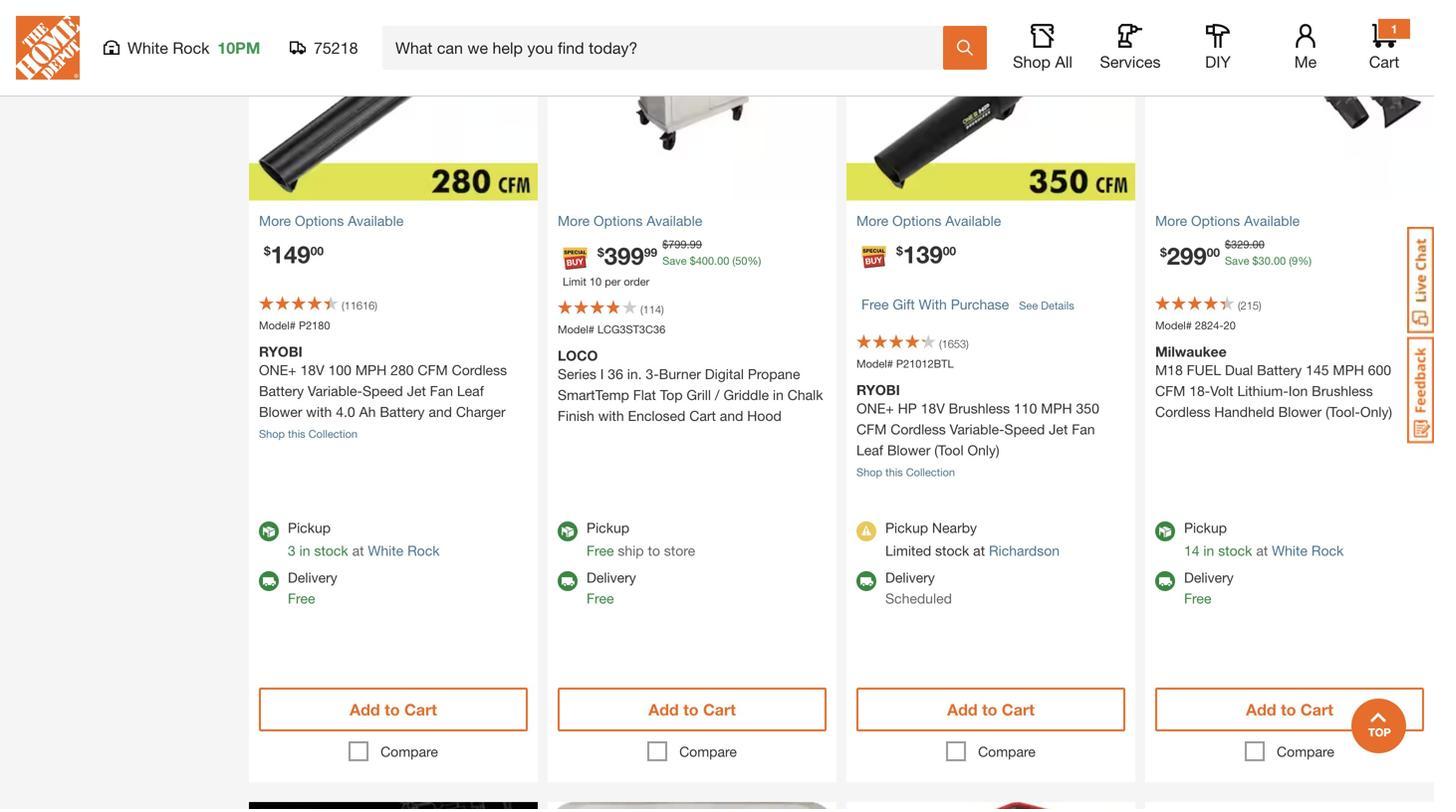 Task type: vqa. For each thing, say whether or not it's contained in the screenshot.
3rd More Options Available link from right
yes



Task type: locate. For each thing, give the bounding box(es) containing it.
series
[[558, 366, 596, 382]]

1 horizontal spatial jet
[[1049, 421, 1068, 438]]

compare for 799
[[679, 744, 737, 760]]

chalk
[[787, 387, 823, 403]]

available up $ 139 00
[[945, 213, 1001, 229]]

only) down 600 on the top right of the page
[[1360, 404, 1392, 420]]

1 vertical spatial cordless
[[1155, 404, 1210, 420]]

cart 1
[[1369, 22, 1399, 71]]

mph for ryobi one+ hp 18v brushless 110 mph 350 cfm cordless variable-speed jet fan leaf blower (tool only) shop this collection
[[1041, 400, 1072, 417]]

more options available for 149
[[259, 213, 404, 229]]

$ left 50
[[690, 254, 696, 267]]

1 more options available from the left
[[259, 213, 404, 229]]

1 horizontal spatial brushless
[[1312, 383, 1373, 399]]

at inside pickup 3 in stock at white rock
[[352, 543, 364, 559]]

2 horizontal spatial delivery free
[[1184, 570, 1234, 607]]

shop this collection link
[[259, 428, 358, 441], [856, 466, 955, 479]]

blower inside the ryobi one+ 18v 100 mph 280 cfm cordless battery variable-speed jet fan leaf blower with 4.0 ah battery and charger shop this collection
[[259, 404, 302, 420]]

0 vertical spatial brushless
[[1312, 383, 1373, 399]]

blower
[[259, 404, 302, 420], [1278, 404, 1322, 420], [887, 442, 930, 459]]

available for pickup image up available shipping icon
[[1155, 522, 1175, 542]]

2 horizontal spatial at
[[1256, 543, 1268, 559]]

4 add from the left
[[1246, 701, 1276, 719]]

1 horizontal spatial speed
[[1004, 421, 1045, 438]]

delivery down 14
[[1184, 570, 1234, 586]]

cfm down m18
[[1155, 383, 1185, 399]]

1 horizontal spatial cfm
[[856, 421, 887, 438]]

this inside the ryobi one+ 18v 100 mph 280 cfm cordless battery variable-speed jet fan leaf blower with 4.0 ah battery and charger shop this collection
[[288, 428, 305, 441]]

stock right 3
[[314, 543, 348, 559]]

%) right 30
[[1298, 254, 1312, 267]]

more
[[259, 213, 291, 229], [558, 213, 590, 229], [856, 213, 888, 229], [1155, 213, 1187, 229]]

1 horizontal spatial delivery free
[[587, 570, 636, 607]]

only) inside ryobi one+ hp 18v brushless 110 mph 350 cfm cordless variable-speed jet fan leaf blower (tool only) shop this collection
[[967, 442, 999, 459]]

0 horizontal spatial brushless
[[949, 400, 1010, 417]]

0 vertical spatial collection
[[308, 428, 358, 441]]

cfm inside ryobi one+ hp 18v brushless 110 mph 350 cfm cordless variable-speed jet fan leaf blower (tool only) shop this collection
[[856, 421, 887, 438]]

2 available shipping image from the left
[[558, 572, 578, 592]]

1 available for pickup image from the left
[[259, 522, 279, 542]]

0 vertical spatial speed
[[362, 383, 403, 399]]

1 horizontal spatial available for pickup image
[[558, 522, 578, 542]]

grill
[[687, 387, 711, 403]]

0 horizontal spatial cfm
[[418, 362, 448, 378]]

limited stock for pickup image
[[856, 522, 876, 542]]

save down the 799 at the top of page
[[662, 254, 687, 267]]

0 vertical spatial shop this collection link
[[259, 428, 358, 441]]

0 horizontal spatial mph
[[355, 362, 387, 378]]

75218 button
[[290, 38, 359, 58]]

00 left 50
[[717, 254, 729, 267]]

available for pickup image
[[259, 522, 279, 542], [558, 522, 578, 542], [1155, 522, 1175, 542]]

3 add to cart button from the left
[[856, 688, 1125, 732]]

and down the griddle
[[720, 408, 743, 424]]

collection
[[308, 428, 358, 441], [906, 466, 955, 479]]

with down smarttemp
[[598, 408, 624, 424]]

brushless inside ryobi one+ hp 18v brushless 110 mph 350 cfm cordless variable-speed jet fan leaf blower (tool only) shop this collection
[[949, 400, 1010, 417]]

free for 299
[[1184, 591, 1211, 607]]

collection inside the ryobi one+ 18v 100 mph 280 cfm cordless battery variable-speed jet fan leaf blower with 4.0 ah battery and charger shop this collection
[[308, 428, 358, 441]]

pickup up 3
[[288, 520, 331, 536]]

1 %) from the left
[[747, 254, 761, 267]]

mph
[[355, 362, 387, 378], [1333, 362, 1364, 378], [1041, 400, 1072, 417]]

1 vertical spatial leaf
[[856, 442, 883, 459]]

0 vertical spatial cfm
[[418, 362, 448, 378]]

2 available from the left
[[647, 213, 702, 229]]

0 vertical spatial this
[[288, 428, 305, 441]]

griddle
[[723, 387, 769, 403]]

1 horizontal spatial battery
[[380, 404, 425, 420]]

ryobi inside the ryobi one+ 18v 100 mph 280 cfm cordless battery variable-speed jet fan leaf blower with 4.0 ah battery and charger shop this collection
[[259, 344, 303, 360]]

1 at from the left
[[352, 543, 364, 559]]

mph for milwaukee m18 fuel dual battery 145 mph 600 cfm 18-volt lithium-ion brushless cordless handheld blower (tool-only)
[[1333, 362, 1364, 378]]

2 add from the left
[[648, 701, 679, 719]]

1 horizontal spatial with
[[598, 408, 624, 424]]

flat
[[633, 387, 656, 403]]

m18 fuel dual battery 145 mph 600 cfm 18-volt lithium-ion brushless cordless handheld blower (tool-only) image
[[1145, 0, 1434, 201]]

white for 299
[[1272, 543, 1307, 559]]

1 add to cart button from the left
[[259, 688, 528, 732]]

speed
[[362, 383, 403, 399], [1004, 421, 1045, 438]]

3 add from the left
[[947, 701, 978, 719]]

more options available link for 799
[[558, 211, 827, 232]]

more options available link up the 799 at the top of page
[[558, 211, 827, 232]]

1 horizontal spatial one+
[[856, 400, 894, 417]]

options for 149
[[295, 213, 344, 229]]

pickup up ship
[[587, 520, 629, 536]]

2 horizontal spatial battery
[[1257, 362, 1302, 378]]

lcg3st3c36
[[597, 323, 665, 336]]

free gift with purchase button
[[861, 285, 1009, 325]]

1 horizontal spatial shop this collection link
[[856, 466, 955, 479]]

cordless down 18-
[[1155, 404, 1210, 420]]

model# up loco
[[558, 323, 594, 336]]

1 horizontal spatial %)
[[1298, 254, 1312, 267]]

2 save from the left
[[1225, 254, 1249, 267]]

stock
[[314, 543, 348, 559], [935, 543, 969, 559], [1218, 543, 1252, 559]]

shop this collection link for with
[[259, 428, 358, 441]]

battery up lithium- on the right top of the page
[[1257, 362, 1302, 378]]

0 horizontal spatial jet
[[407, 383, 426, 399]]

3 add to cart from the left
[[947, 701, 1035, 719]]

add for 149
[[350, 701, 380, 719]]

1 horizontal spatial fan
[[1072, 421, 1095, 438]]

top
[[660, 387, 683, 403]]

4 more options available link from the left
[[1155, 211, 1424, 232]]

pickup up 14
[[1184, 520, 1227, 536]]

cfm inside milwaukee m18 fuel dual battery 145 mph 600 cfm 18-volt lithium-ion brushless cordless handheld blower (tool-only)
[[1155, 383, 1185, 399]]

options for 799
[[594, 213, 643, 229]]

available for pickup image left pickup free ship to store
[[558, 522, 578, 542]]

1 horizontal spatial only)
[[1360, 404, 1392, 420]]

) for 299
[[1259, 299, 1261, 312]]

.
[[687, 238, 690, 251], [1249, 238, 1252, 251], [714, 254, 717, 267], [1271, 254, 1274, 267]]

battery
[[1257, 362, 1302, 378], [259, 383, 304, 399], [380, 404, 425, 420]]

speed up "ah"
[[362, 383, 403, 399]]

available for pickup image left pickup 3 in stock at white rock
[[259, 522, 279, 542]]

0 horizontal spatial in
[[299, 543, 310, 559]]

0 horizontal spatial rock
[[173, 38, 210, 57]]

save down 329
[[1225, 254, 1249, 267]]

0 horizontal spatial with
[[306, 404, 332, 420]]

ryobi down "model# p2180"
[[259, 344, 303, 360]]

to for 799
[[683, 701, 699, 719]]

0 horizontal spatial battery
[[259, 383, 304, 399]]

0 horizontal spatial blower
[[259, 404, 302, 420]]

3 delivery free from the left
[[1184, 570, 1234, 607]]

0 horizontal spatial shop
[[259, 428, 285, 441]]

2 horizontal spatial cfm
[[1155, 383, 1185, 399]]

1 pickup from the left
[[288, 520, 331, 536]]

1 vertical spatial jet
[[1049, 421, 1068, 438]]

options up $ 149 00
[[295, 213, 344, 229]]

in inside pickup 14 in stock at white rock
[[1203, 543, 1214, 559]]

2 %) from the left
[[1298, 254, 1312, 267]]

$ up gift
[[896, 244, 903, 258]]

variable- down "100"
[[308, 383, 362, 399]]

1 horizontal spatial at
[[973, 543, 985, 559]]

only) inside milwaukee m18 fuel dual battery 145 mph 600 cfm 18-volt lithium-ion brushless cordless handheld blower (tool-only)
[[1360, 404, 1392, 420]]

2 more options available link from the left
[[558, 211, 827, 232]]

18v left "100"
[[300, 362, 324, 378]]

more options available up the $ 399 99
[[558, 213, 702, 229]]

2 horizontal spatial available for pickup image
[[1155, 522, 1175, 542]]

2 white rock link from the left
[[1272, 543, 1344, 559]]

available up 329
[[1244, 213, 1300, 229]]

in right 3
[[299, 543, 310, 559]]

1 compare from the left
[[380, 744, 438, 760]]

1 stock from the left
[[314, 543, 348, 559]]

battery right "ah"
[[380, 404, 425, 420]]

only)
[[1360, 404, 1392, 420], [967, 442, 999, 459]]

add to cart button for 799
[[558, 688, 827, 732]]

one+ down "model# p2180"
[[259, 362, 296, 378]]

1 vertical spatial this
[[885, 466, 903, 479]]

0 horizontal spatial delivery free
[[288, 570, 337, 607]]

%)
[[747, 254, 761, 267], [1298, 254, 1312, 267]]

00 up p2180
[[310, 244, 324, 258]]

ryobi inside ryobi one+ hp 18v brushless 110 mph 350 cfm cordless variable-speed jet fan leaf blower (tool only) shop this collection
[[856, 382, 900, 398]]

4.0
[[336, 404, 355, 420]]

2 options from the left
[[594, 213, 643, 229]]

1 vertical spatial fan
[[1072, 421, 1095, 438]]

4 add to cart from the left
[[1246, 701, 1333, 719]]

ryobi for hp
[[856, 382, 900, 398]]

more options available up 329
[[1155, 213, 1300, 229]]

more options available link up 9
[[1155, 211, 1424, 232]]

cfm inside the ryobi one+ 18v 100 mph 280 cfm cordless battery variable-speed jet fan leaf blower with 4.0 ah battery and charger shop this collection
[[418, 362, 448, 378]]

shop this collection link for blower
[[856, 466, 955, 479]]

3 at from the left
[[1256, 543, 1268, 559]]

available for 799
[[647, 213, 702, 229]]

stock right 14
[[1218, 543, 1252, 559]]

( for pickup nearby limited stock at richardson
[[939, 338, 942, 351]]

leaf left (tool
[[856, 442, 883, 459]]

. left 50
[[714, 254, 717, 267]]

delivery up scheduled
[[885, 570, 935, 586]]

leaf up the charger
[[457, 383, 484, 399]]

at inside pickup 14 in stock at white rock
[[1256, 543, 1268, 559]]

services
[[1100, 52, 1161, 71]]

1 horizontal spatial white rock link
[[1272, 543, 1344, 559]]

add to cart button for 149
[[259, 688, 528, 732]]

hood
[[747, 408, 782, 424]]

00 left 9
[[1274, 254, 1286, 267]]

to for 149
[[384, 701, 400, 719]]

100
[[328, 362, 351, 378]]

blower left (tool
[[887, 442, 930, 459]]

pickup inside pickup 14 in stock at white rock
[[1184, 520, 1227, 536]]

free
[[861, 296, 889, 313], [587, 543, 614, 559], [288, 591, 315, 607], [587, 591, 614, 607], [1184, 591, 1211, 607]]

1 options from the left
[[295, 213, 344, 229]]

(tool
[[934, 442, 964, 459]]

at right 14
[[1256, 543, 1268, 559]]

ryobi up hp
[[856, 382, 900, 398]]

pickup inside pickup free ship to store
[[587, 520, 629, 536]]

battery down "model# p2180"
[[259, 383, 304, 399]]

available shipping image
[[259, 572, 279, 592], [558, 572, 578, 592], [856, 572, 876, 592]]

this
[[288, 428, 305, 441], [885, 466, 903, 479]]

0 vertical spatial shop
[[1013, 52, 1051, 71]]

cart
[[1369, 52, 1399, 71], [689, 408, 716, 424], [404, 701, 437, 719], [703, 701, 736, 719], [1002, 701, 1035, 719], [1300, 701, 1333, 719]]

with inside loco series i 36 in. 3-burner digital propane smarttemp flat top grill / griddle in chalk finish with enclosed cart and hood
[[598, 408, 624, 424]]

0 horizontal spatial shop this collection link
[[259, 428, 358, 441]]

0 horizontal spatial 18v
[[300, 362, 324, 378]]

0 horizontal spatial stock
[[314, 543, 348, 559]]

0 horizontal spatial available shipping image
[[259, 572, 279, 592]]

1 add from the left
[[350, 701, 380, 719]]

collection inside ryobi one+ hp 18v brushless 110 mph 350 cfm cordless variable-speed jet fan leaf blower (tool only) shop this collection
[[906, 466, 955, 479]]

99 right the 799 at the top of page
[[690, 238, 702, 251]]

battery inside milwaukee m18 fuel dual battery 145 mph 600 cfm 18-volt lithium-ion brushless cordless handheld blower (tool-only)
[[1257, 362, 1302, 378]]

delivery
[[288, 570, 337, 586], [587, 570, 636, 586], [885, 570, 935, 586], [1184, 570, 1234, 586]]

cordless inside ryobi one+ hp 18v brushless 110 mph 350 cfm cordless variable-speed jet fan leaf blower (tool only) shop this collection
[[890, 421, 946, 438]]

in inside pickup 3 in stock at white rock
[[299, 543, 310, 559]]

available
[[348, 213, 404, 229], [647, 213, 702, 229], [945, 213, 1001, 229], [1244, 213, 1300, 229]]

available for 299
[[1244, 213, 1300, 229]]

cfm for milwaukee m18 fuel dual battery 145 mph 600 cfm 18-volt lithium-ion brushless cordless handheld blower (tool-only)
[[1155, 383, 1185, 399]]

50
[[735, 254, 747, 267]]

2 add to cart button from the left
[[558, 688, 827, 732]]

4 more from the left
[[1155, 213, 1187, 229]]

stock down nearby
[[935, 543, 969, 559]]

model# lcg3st3c36
[[558, 323, 665, 336]]

0 horizontal spatial white rock link
[[368, 543, 440, 559]]

30
[[1258, 254, 1271, 267]]

shop
[[1013, 52, 1051, 71], [259, 428, 285, 441], [856, 466, 882, 479]]

1 horizontal spatial blower
[[887, 442, 930, 459]]

add to cart for 149
[[350, 701, 437, 719]]

blower left 4.0
[[259, 404, 302, 420]]

free down pickup free ship to store
[[587, 591, 614, 607]]

0 vertical spatial one+
[[259, 362, 296, 378]]

brushless
[[1312, 383, 1373, 399], [949, 400, 1010, 417]]

model# 2824-20
[[1155, 319, 1236, 332]]

only) right (tool
[[967, 442, 999, 459]]

1 available shipping image from the left
[[259, 572, 279, 592]]

delivery free down 3
[[288, 570, 337, 607]]

1 horizontal spatial this
[[885, 466, 903, 479]]

1 horizontal spatial and
[[720, 408, 743, 424]]

99 inside the $ 399 99
[[644, 245, 657, 259]]

and inside the ryobi one+ 18v 100 mph 280 cfm cordless battery variable-speed jet fan leaf blower with 4.0 ah battery and charger shop this collection
[[429, 404, 452, 420]]

1 delivery from the left
[[288, 570, 337, 586]]

1 horizontal spatial 18v
[[921, 400, 945, 417]]

with inside the ryobi one+ 18v 100 mph 280 cfm cordless battery variable-speed jet fan leaf blower with 4.0 ah battery and charger shop this collection
[[306, 404, 332, 420]]

finish
[[558, 408, 594, 424]]

white left 10pm
[[127, 38, 168, 57]]

2 at from the left
[[973, 543, 985, 559]]

2 vertical spatial cordless
[[890, 421, 946, 438]]

18v inside the ryobi one+ 18v 100 mph 280 cfm cordless battery variable-speed jet fan leaf blower with 4.0 ah battery and charger shop this collection
[[300, 362, 324, 378]]

1 horizontal spatial available shipping image
[[558, 572, 578, 592]]

1 vertical spatial brushless
[[949, 400, 1010, 417]]

1 horizontal spatial rock
[[407, 543, 440, 559]]

139
[[903, 240, 943, 268]]

more options available for 799
[[558, 213, 702, 229]]

available shipping image for 149
[[259, 572, 279, 592]]

rock for 149
[[407, 543, 440, 559]]

0 horizontal spatial cordless
[[452, 362, 507, 378]]

one+ inside the ryobi one+ 18v 100 mph 280 cfm cordless battery variable-speed jet fan leaf blower with 4.0 ah battery and charger shop this collection
[[259, 362, 296, 378]]

cart for pickup 14 in stock at white rock
[[1300, 701, 1333, 719]]

one+ for cfm
[[856, 400, 894, 417]]

more for 799
[[558, 213, 590, 229]]

cordless inside the ryobi one+ 18v 100 mph 280 cfm cordless battery variable-speed jet fan leaf blower with 4.0 ah battery and charger shop this collection
[[452, 362, 507, 378]]

0 horizontal spatial 99
[[644, 245, 657, 259]]

2 delivery free from the left
[[587, 570, 636, 607]]

save inside $ 299 00 $ 329 . 00 save $ 30 . 00 ( 9 %)
[[1225, 254, 1249, 267]]

1 white rock link from the left
[[368, 543, 440, 559]]

model#
[[259, 319, 296, 332], [1155, 319, 1192, 332], [558, 323, 594, 336], [856, 357, 893, 370]]

1 available from the left
[[348, 213, 404, 229]]

2 horizontal spatial mph
[[1333, 362, 1364, 378]]

3 delivery from the left
[[885, 570, 935, 586]]

in for 299
[[1203, 543, 1214, 559]]

2 vertical spatial cfm
[[856, 421, 887, 438]]

1 horizontal spatial shop
[[856, 466, 882, 479]]

pickup nearby limited stock at richardson
[[885, 520, 1060, 559]]

4 pickup from the left
[[1184, 520, 1227, 536]]

0 horizontal spatial and
[[429, 404, 452, 420]]

stock inside pickup 3 in stock at white rock
[[314, 543, 348, 559]]

2 horizontal spatial rock
[[1311, 543, 1344, 559]]

more options available link up $ 139 00
[[856, 211, 1125, 232]]

leaf inside the ryobi one+ 18v 100 mph 280 cfm cordless battery variable-speed jet fan leaf blower with 4.0 ah battery and charger shop this collection
[[457, 383, 484, 399]]

collection down 4.0
[[308, 428, 358, 441]]

white
[[127, 38, 168, 57], [368, 543, 404, 559], [1272, 543, 1307, 559]]

to inside pickup free ship to store
[[648, 543, 660, 559]]

cordless down hp
[[890, 421, 946, 438]]

cordless up the charger
[[452, 362, 507, 378]]

1 horizontal spatial leaf
[[856, 442, 883, 459]]

shop this collection link down (tool
[[856, 466, 955, 479]]

What can we help you find today? search field
[[395, 27, 942, 69]]

blower inside milwaukee m18 fuel dual battery 145 mph 600 cfm 18-volt lithium-ion brushless cordless handheld blower (tool-only)
[[1278, 404, 1322, 420]]

pickup up the limited
[[885, 520, 928, 536]]

0 horizontal spatial leaf
[[457, 383, 484, 399]]

9
[[1292, 254, 1298, 267]]

0 horizontal spatial collection
[[308, 428, 358, 441]]

1 delivery free from the left
[[288, 570, 337, 607]]

0 horizontal spatial fan
[[430, 383, 453, 399]]

3 available shipping image from the left
[[856, 572, 876, 592]]

delivery down ship
[[587, 570, 636, 586]]

%) right 400
[[747, 254, 761, 267]]

cart for pickup nearby limited stock at richardson
[[1002, 701, 1035, 719]]

1 horizontal spatial cordless
[[890, 421, 946, 438]]

free left ship
[[587, 543, 614, 559]]

( for pickup 14 in stock at white rock
[[1238, 299, 1240, 312]]

1 horizontal spatial white
[[368, 543, 404, 559]]

3 more options available from the left
[[856, 213, 1001, 229]]

280
[[390, 362, 414, 378]]

nearby
[[932, 520, 977, 536]]

rock inside pickup 3 in stock at white rock
[[407, 543, 440, 559]]

2 add to cart from the left
[[648, 701, 736, 719]]

burner
[[659, 366, 701, 382]]

. left 9
[[1271, 254, 1274, 267]]

0 horizontal spatial only)
[[967, 442, 999, 459]]

36
[[608, 366, 623, 382]]

add to cart button
[[259, 688, 528, 732], [558, 688, 827, 732], [856, 688, 1125, 732], [1155, 688, 1424, 732]]

model# up milwaukee
[[1155, 319, 1192, 332]]

2 horizontal spatial white
[[1272, 543, 1307, 559]]

in right 14
[[1203, 543, 1214, 559]]

3 stock from the left
[[1218, 543, 1252, 559]]

and inside loco series i 36 in. 3-burner digital propane smarttemp flat top grill / griddle in chalk finish with enclosed cart and hood
[[720, 408, 743, 424]]

cart inside loco series i 36 in. 3-burner digital propane smarttemp flat top grill / griddle in chalk finish with enclosed cart and hood
[[689, 408, 716, 424]]

white right 14
[[1272, 543, 1307, 559]]

4 available from the left
[[1244, 213, 1300, 229]]

2 horizontal spatial cordless
[[1155, 404, 1210, 420]]

add
[[350, 701, 380, 719], [648, 701, 679, 719], [947, 701, 978, 719], [1246, 701, 1276, 719]]

white inside pickup 3 in stock at white rock
[[368, 543, 404, 559]]

more options available up $ 149 00
[[259, 213, 404, 229]]

0 vertical spatial jet
[[407, 383, 426, 399]]

2 stock from the left
[[935, 543, 969, 559]]

2 horizontal spatial stock
[[1218, 543, 1252, 559]]

%) inside $ 299 00 $ 329 . 00 save $ 30 . 00 ( 9 %)
[[1298, 254, 1312, 267]]

1653
[[942, 338, 966, 351]]

ryobi one+ hp 18v brushless 110 mph 350 cfm cordless variable-speed jet fan leaf blower (tool only) shop this collection
[[856, 382, 1099, 479]]

model# left p2180
[[259, 319, 296, 332]]

with
[[306, 404, 332, 420], [598, 408, 624, 424]]

jet inside ryobi one+ hp 18v brushless 110 mph 350 cfm cordless variable-speed jet fan leaf blower (tool only) shop this collection
[[1049, 421, 1068, 438]]

2 delivery from the left
[[587, 570, 636, 586]]

delivery free down ship
[[587, 570, 636, 607]]

1 more from the left
[[259, 213, 291, 229]]

shop inside ryobi one+ hp 18v brushless 110 mph 350 cfm cordless variable-speed jet fan leaf blower (tool only) shop this collection
[[856, 466, 882, 479]]

available up ( 11616 )
[[348, 213, 404, 229]]

variable- up (tool
[[950, 421, 1004, 438]]

3 more from the left
[[856, 213, 888, 229]]

18v right hp
[[921, 400, 945, 417]]

model# for 299
[[1155, 319, 1192, 332]]

0 horizontal spatial at
[[352, 543, 364, 559]]

me button
[[1274, 24, 1337, 72]]

1 horizontal spatial ryobi
[[856, 382, 900, 398]]

stock inside pickup nearby limited stock at richardson
[[935, 543, 969, 559]]

(
[[732, 254, 735, 267], [1289, 254, 1292, 267], [342, 299, 344, 312], [1238, 299, 1240, 312], [640, 303, 643, 316], [939, 338, 942, 351]]

one+ left hp
[[856, 400, 894, 417]]

mph right the 110
[[1041, 400, 1072, 417]]

4 more options available from the left
[[1155, 213, 1300, 229]]

add to cart for 799
[[648, 701, 736, 719]]

in for 149
[[299, 543, 310, 559]]

2 more options available from the left
[[558, 213, 702, 229]]

compare for 149
[[380, 744, 438, 760]]

more options available link for 299
[[1155, 211, 1424, 232]]

( for pickup 3 in stock at white rock
[[342, 299, 344, 312]]

available up the 799 at the top of page
[[647, 213, 702, 229]]

mph inside ryobi one+ hp 18v brushless 110 mph 350 cfm cordless variable-speed jet fan leaf blower (tool only) shop this collection
[[1041, 400, 1072, 417]]

3-
[[646, 366, 659, 382]]

shop inside button
[[1013, 52, 1051, 71]]

4 add to cart button from the left
[[1155, 688, 1424, 732]]

0 horizontal spatial save
[[662, 254, 687, 267]]

stock inside pickup 14 in stock at white rock
[[1218, 543, 1252, 559]]

4 delivery from the left
[[1184, 570, 1234, 586]]

available for pickup image for 149
[[259, 522, 279, 542]]

white rock link for 299
[[1272, 543, 1344, 559]]

richardson link
[[989, 543, 1060, 559]]

1 horizontal spatial stock
[[935, 543, 969, 559]]

1 vertical spatial 18v
[[921, 400, 945, 417]]

0 horizontal spatial %)
[[747, 254, 761, 267]]

0 vertical spatial fan
[[430, 383, 453, 399]]

( for pickup free ship to store
[[640, 303, 643, 316]]

$ inside the $ 399 99
[[597, 245, 604, 259]]

3 pickup from the left
[[885, 520, 928, 536]]

2 more from the left
[[558, 213, 590, 229]]

at down nearby
[[973, 543, 985, 559]]

more options available link up ( 11616 )
[[259, 211, 528, 232]]

99 left the 799 at the top of page
[[644, 245, 657, 259]]

and
[[429, 404, 452, 420], [720, 408, 743, 424]]

free for 149
[[288, 591, 315, 607]]

mph right 145
[[1333, 362, 1364, 378]]

enclosed
[[628, 408, 685, 424]]

1 more options available link from the left
[[259, 211, 528, 232]]

( inside $ 299 00 $ 329 . 00 save $ 30 . 00 ( 9 %)
[[1289, 254, 1292, 267]]

jet inside the ryobi one+ 18v 100 mph 280 cfm cordless battery variable-speed jet fan leaf blower with 4.0 ah battery and charger shop this collection
[[407, 383, 426, 399]]

99
[[690, 238, 702, 251], [644, 245, 657, 259]]

pickup inside pickup 3 in stock at white rock
[[288, 520, 331, 536]]

one+ inside ryobi one+ hp 18v brushless 110 mph 350 cfm cordless variable-speed jet fan leaf blower (tool only) shop this collection
[[856, 400, 894, 417]]

dual
[[1225, 362, 1253, 378]]

0 vertical spatial variable-
[[308, 383, 362, 399]]

brushless up the (tool-
[[1312, 383, 1373, 399]]

( 215 )
[[1238, 299, 1261, 312]]

1 horizontal spatial save
[[1225, 254, 1249, 267]]

1 vertical spatial only)
[[967, 442, 999, 459]]

stock for 299
[[1218, 543, 1252, 559]]

1
[[1391, 22, 1397, 36]]

blower down ion
[[1278, 404, 1322, 420]]

one+ hp 18v brushless 110 mph 350 cfm cordless variable-speed jet fan leaf blower (tool only) image
[[846, 0, 1135, 201]]

1 vertical spatial ryobi
[[856, 382, 900, 398]]

2 horizontal spatial available shipping image
[[856, 572, 876, 592]]

1 vertical spatial one+
[[856, 400, 894, 417]]

delivery free for 799
[[587, 570, 636, 607]]

) for 799
[[661, 303, 664, 316]]

$ up "model# p2180"
[[264, 244, 271, 258]]

18v
[[300, 362, 324, 378], [921, 400, 945, 417]]

available for pickup image for 299
[[1155, 522, 1175, 542]]

2 available for pickup image from the left
[[558, 522, 578, 542]]

more options available up $ 139 00
[[856, 213, 1001, 229]]

)
[[375, 299, 377, 312], [1259, 299, 1261, 312], [661, 303, 664, 316], [966, 338, 969, 351]]

0 horizontal spatial one+
[[259, 362, 296, 378]]

brushless left the 110
[[949, 400, 1010, 417]]

2 compare from the left
[[679, 744, 737, 760]]

0 vertical spatial only)
[[1360, 404, 1392, 420]]

delivery free down 14
[[1184, 570, 1234, 607]]

cfm for ryobi one+ hp 18v brushless 110 mph 350 cfm cordless variable-speed jet fan leaf blower (tool only) shop this collection
[[856, 421, 887, 438]]

0 horizontal spatial this
[[288, 428, 305, 441]]

mph inside milwaukee m18 fuel dual battery 145 mph 600 cfm 18-volt lithium-ion brushless cordless handheld blower (tool-only)
[[1333, 362, 1364, 378]]

rock inside pickup 14 in stock at white rock
[[1311, 543, 1344, 559]]

215
[[1240, 299, 1259, 312]]

1 vertical spatial shop this collection link
[[856, 466, 955, 479]]

1 vertical spatial speed
[[1004, 421, 1045, 438]]

0 horizontal spatial white
[[127, 38, 168, 57]]

1 save from the left
[[662, 254, 687, 267]]

00 left 329
[[1207, 245, 1220, 259]]

in
[[773, 387, 784, 403], [299, 543, 310, 559], [1203, 543, 1214, 559]]

4 compare from the left
[[1277, 744, 1334, 760]]

$ up 10 at the top left
[[597, 245, 604, 259]]

more options available for 299
[[1155, 213, 1300, 229]]

00 inside $ 139 00
[[943, 244, 956, 258]]

0 vertical spatial cordless
[[452, 362, 507, 378]]

speed inside the ryobi one+ 18v 100 mph 280 cfm cordless battery variable-speed jet fan leaf blower with 4.0 ah battery and charger shop this collection
[[362, 383, 403, 399]]

2 pickup from the left
[[587, 520, 629, 536]]

cart for pickup free ship to store
[[703, 701, 736, 719]]

1 add to cart from the left
[[350, 701, 437, 719]]

0 horizontal spatial variable-
[[308, 383, 362, 399]]

2 horizontal spatial in
[[1203, 543, 1214, 559]]

white right 3
[[368, 543, 404, 559]]

shop this collection link down 4.0
[[259, 428, 358, 441]]

white inside pickup 14 in stock at white rock
[[1272, 543, 1307, 559]]

1 vertical spatial variable-
[[950, 421, 1004, 438]]

options up 139
[[892, 213, 941, 229]]

in inside loco series i 36 in. 3-burner digital propane smarttemp flat top grill / griddle in chalk finish with enclosed cart and hood
[[773, 387, 784, 403]]

cfm right '280'
[[418, 362, 448, 378]]

in down propane
[[773, 387, 784, 403]]

3 available for pickup image from the left
[[1155, 522, 1175, 542]]

with
[[919, 296, 947, 313]]

2 horizontal spatial blower
[[1278, 404, 1322, 420]]

(tool-
[[1326, 404, 1360, 420]]

delivery down 3
[[288, 570, 337, 586]]

4 options from the left
[[1191, 213, 1240, 229]]

cfm down 'model# p21012btl'
[[856, 421, 887, 438]]

free right available shipping icon
[[1184, 591, 1211, 607]]

more options available link for 149
[[259, 211, 528, 232]]

400
[[696, 254, 714, 267]]

pickup 3 in stock at white rock
[[288, 520, 440, 559]]



Task type: describe. For each thing, give the bounding box(es) containing it.
delivery free for 299
[[1184, 570, 1234, 607]]

compare for 299
[[1277, 744, 1334, 760]]

stock for 149
[[314, 543, 348, 559]]

available for 149
[[348, 213, 404, 229]]

richardson
[[989, 543, 1060, 559]]

600
[[1368, 362, 1391, 378]]

m18 18-volt lithium-ion 175-watt powered compact inverter for m18 batteries (tool-only) image
[[846, 803, 1135, 810]]

( inside $ 799 . 99 save $ 400 . 00 ( 50 %) limit 10 per order
[[732, 254, 735, 267]]

add for 299
[[1246, 701, 1276, 719]]

lithium-
[[1237, 383, 1288, 399]]

volt
[[1210, 383, 1233, 399]]

99 inside $ 799 . 99 save $ 400 . 00 ( 50 %) limit 10 per order
[[690, 238, 702, 251]]

cordless inside milwaukee m18 fuel dual battery 145 mph 600 cfm 18-volt lithium-ion brushless cordless handheld blower (tool-only)
[[1155, 404, 1210, 420]]

diy
[[1205, 52, 1231, 71]]

delivery for 299
[[1184, 570, 1234, 586]]

145
[[1306, 362, 1329, 378]]

leaf inside ryobi one+ hp 18v brushless 110 mph 350 cfm cordless variable-speed jet fan leaf blower (tool only) shop this collection
[[856, 442, 883, 459]]

00 inside $ 149 00
[[310, 244, 324, 258]]

save inside $ 799 . 99 save $ 400 . 00 ( 50 %) limit 10 per order
[[662, 254, 687, 267]]

$ 149 00
[[264, 240, 324, 268]]

) for 149
[[375, 299, 377, 312]]

$ right the $ 399 99
[[662, 238, 668, 251]]

pickup free ship to store
[[587, 520, 695, 559]]

details
[[1041, 299, 1074, 312]]

$ 299 00 $ 329 . 00 save $ 30 . 00 ( 9 %)
[[1160, 238, 1312, 270]]

shop inside the ryobi one+ 18v 100 mph 280 cfm cordless battery variable-speed jet fan leaf blower with 4.0 ah battery and charger shop this collection
[[259, 428, 285, 441]]

delivery scheduled
[[885, 570, 952, 607]]

$ 799 . 99 save $ 400 . 00 ( 50 %) limit 10 per order
[[563, 238, 761, 288]]

services button
[[1098, 24, 1162, 72]]

$ inside $ 139 00
[[896, 244, 903, 258]]

18v inside ryobi one+ hp 18v brushless 110 mph 350 cfm cordless variable-speed jet fan leaf blower (tool only) shop this collection
[[921, 400, 945, 417]]

milwaukee
[[1155, 344, 1227, 360]]

add for 799
[[648, 701, 679, 719]]

329
[[1231, 238, 1249, 251]]

shop all button
[[1011, 24, 1075, 72]]

model# p2180
[[259, 319, 330, 332]]

2 vertical spatial battery
[[380, 404, 425, 420]]

free gift with purchase see details
[[861, 296, 1074, 313]]

at inside pickup nearby limited stock at richardson
[[973, 543, 985, 559]]

18-
[[1189, 383, 1210, 399]]

ryobi one+ 18v 100 mph 280 cfm cordless battery variable-speed jet fan leaf blower with 4.0 ah battery and charger shop this collection
[[259, 344, 507, 441]]

loco series i 36 in. 3-burner digital propane smarttemp flat top grill / griddle in chalk finish with enclosed cart and hood
[[558, 348, 823, 424]]

1 vertical spatial battery
[[259, 383, 304, 399]]

see details button
[[1019, 288, 1074, 325]]

$ left 9
[[1252, 254, 1258, 267]]

available shipping image for 799
[[558, 572, 578, 592]]

brushless inside milwaukee m18 fuel dual battery 145 mph 600 cfm 18-volt lithium-ion brushless cordless handheld blower (tool-only)
[[1312, 383, 1373, 399]]

free inside pickup free ship to store
[[587, 543, 614, 559]]

at for 149
[[352, 543, 364, 559]]

white rock 10pm
[[127, 38, 260, 57]]

. right the $ 399 99
[[687, 238, 690, 251]]

p2180
[[299, 319, 330, 332]]

%) inside $ 799 . 99 save $ 400 . 00 ( 50 %) limit 10 per order
[[747, 254, 761, 267]]

add to cart button for 299
[[1155, 688, 1424, 732]]

add to cart for 299
[[1246, 701, 1333, 719]]

free left gift
[[861, 296, 889, 313]]

shop all
[[1013, 52, 1072, 71]]

110
[[1014, 400, 1037, 417]]

delivery for 799
[[587, 570, 636, 586]]

fan inside ryobi one+ hp 18v brushless 110 mph 350 cfm cordless variable-speed jet fan leaf blower (tool only) shop this collection
[[1072, 421, 1095, 438]]

model# left p21012btl
[[856, 357, 893, 370]]

fan inside the ryobi one+ 18v 100 mph 280 cfm cordless battery variable-speed jet fan leaf blower with 4.0 ah battery and charger shop this collection
[[430, 383, 453, 399]]

ah
[[359, 404, 376, 420]]

speed inside ryobi one+ hp 18v brushless 110 mph 350 cfm cordless variable-speed jet fan leaf blower (tool only) shop this collection
[[1004, 421, 1045, 438]]

available shipping image
[[1155, 572, 1175, 592]]

cart for pickup 3 in stock at white rock
[[404, 701, 437, 719]]

3 available from the left
[[945, 213, 1001, 229]]

series i 36 in. 3-burner digital propane smarttemp flat top grill / griddle in chalk finish with enclosed cart and hood image
[[548, 0, 836, 201]]

pickup for 299
[[1184, 520, 1227, 536]]

delivery free for 149
[[288, 570, 337, 607]]

one+ for battery
[[259, 362, 296, 378]]

available for pickup image for 799
[[558, 522, 578, 542]]

delivery inside 'delivery scheduled'
[[885, 570, 935, 586]]

( 11616 )
[[342, 299, 377, 312]]

114
[[643, 303, 661, 316]]

149
[[271, 240, 310, 268]]

/
[[715, 387, 720, 403]]

more for 149
[[259, 213, 291, 229]]

smarttemp
[[558, 387, 629, 403]]

delivery for 149
[[288, 570, 337, 586]]

$ 139 00
[[896, 240, 956, 268]]

hp
[[898, 400, 917, 417]]

white for 149
[[368, 543, 404, 559]]

2824-
[[1195, 319, 1224, 332]]

00 up 30
[[1252, 238, 1265, 251]]

mph inside the ryobi one+ 18v 100 mph 280 cfm cordless battery variable-speed jet fan leaf blower with 4.0 ah battery and charger shop this collection
[[355, 362, 387, 378]]

loco
[[558, 348, 598, 364]]

( 114 )
[[640, 303, 664, 316]]

299
[[1167, 241, 1207, 270]]

3
[[288, 543, 296, 559]]

3 more options available link from the left
[[856, 211, 1125, 232]]

fuel
[[1187, 362, 1221, 378]]

charger
[[456, 404, 506, 420]]

rock for 299
[[1311, 543, 1344, 559]]

purchase
[[951, 296, 1009, 313]]

pickup 14 in stock at white rock
[[1184, 520, 1344, 559]]

live chat image
[[1407, 227, 1434, 334]]

$ left 329
[[1160, 245, 1167, 259]]

10pm
[[217, 38, 260, 57]]

350
[[1076, 400, 1099, 417]]

gift
[[893, 296, 915, 313]]

variable- inside ryobi one+ hp 18v brushless 110 mph 350 cfm cordless variable-speed jet fan leaf blower (tool only) shop this collection
[[950, 421, 1004, 438]]

3 options from the left
[[892, 213, 941, 229]]

pickup for 799
[[587, 520, 629, 536]]

11616
[[344, 299, 375, 312]]

in.
[[627, 366, 642, 382]]

white rock link for 149
[[368, 543, 440, 559]]

order
[[624, 275, 650, 288]]

18v brushless 130 mph 510 cfm cordless battery leaf blower (tool only) image
[[249, 803, 538, 810]]

at for 299
[[1256, 543, 1268, 559]]

pickup inside pickup nearby limited stock at richardson
[[885, 520, 928, 536]]

75218
[[314, 38, 358, 57]]

limit
[[563, 275, 586, 288]]

$ right 299
[[1225, 238, 1231, 251]]

model# for 799
[[558, 323, 594, 336]]

all
[[1055, 52, 1072, 71]]

options for 299
[[1191, 213, 1240, 229]]

the home depot logo image
[[16, 16, 80, 80]]

more for 299
[[1155, 213, 1187, 229]]

p21012btl
[[896, 357, 954, 370]]

( 1653 )
[[939, 338, 969, 351]]

00 inside $ 799 . 99 save $ 400 . 00 ( 50 %) limit 10 per order
[[717, 254, 729, 267]]

blower inside ryobi one+ hp 18v brushless 110 mph 350 cfm cordless variable-speed jet fan leaf blower (tool only) shop this collection
[[887, 442, 930, 459]]

ship
[[618, 543, 644, 559]]

to for 299
[[1281, 701, 1296, 719]]

scheduled
[[885, 591, 952, 607]]

799
[[668, 238, 687, 251]]

see
[[1019, 299, 1038, 312]]

propane
[[748, 366, 800, 382]]

this inside ryobi one+ hp 18v brushless 110 mph 350 cfm cordless variable-speed jet fan leaf blower (tool only) shop this collection
[[885, 466, 903, 479]]

model# for 149
[[259, 319, 296, 332]]

. up '( 215 )'
[[1249, 238, 1252, 251]]

diy button
[[1186, 24, 1250, 72]]

10
[[589, 275, 602, 288]]

variable- inside the ryobi one+ 18v 100 mph 280 cfm cordless battery variable-speed jet fan leaf blower with 4.0 ah battery and charger shop this collection
[[308, 383, 362, 399]]

me
[[1294, 52, 1317, 71]]

ion
[[1288, 383, 1308, 399]]

digital
[[705, 366, 744, 382]]

m18
[[1155, 362, 1183, 378]]

399
[[604, 241, 644, 270]]

20
[[1224, 319, 1236, 332]]

pickup for 149
[[288, 520, 331, 536]]

3 compare from the left
[[978, 744, 1036, 760]]

ryobi for 18v
[[259, 344, 303, 360]]

i
[[600, 366, 604, 382]]

14
[[1184, 543, 1200, 559]]

sutherland ls 6 person 120 stainless jet lounger hot tub with ozone and real stainless steel heater with waterfall image
[[548, 803, 836, 810]]

feedback link image
[[1407, 337, 1434, 444]]

model# p21012btl
[[856, 357, 954, 370]]

limited
[[885, 543, 931, 559]]

$ inside $ 149 00
[[264, 244, 271, 258]]

free for 799
[[587, 591, 614, 607]]

one+ 18v 100 mph 280 cfm cordless battery variable-speed jet fan leaf blower with 4.0 ah battery and charger image
[[249, 0, 538, 201]]



